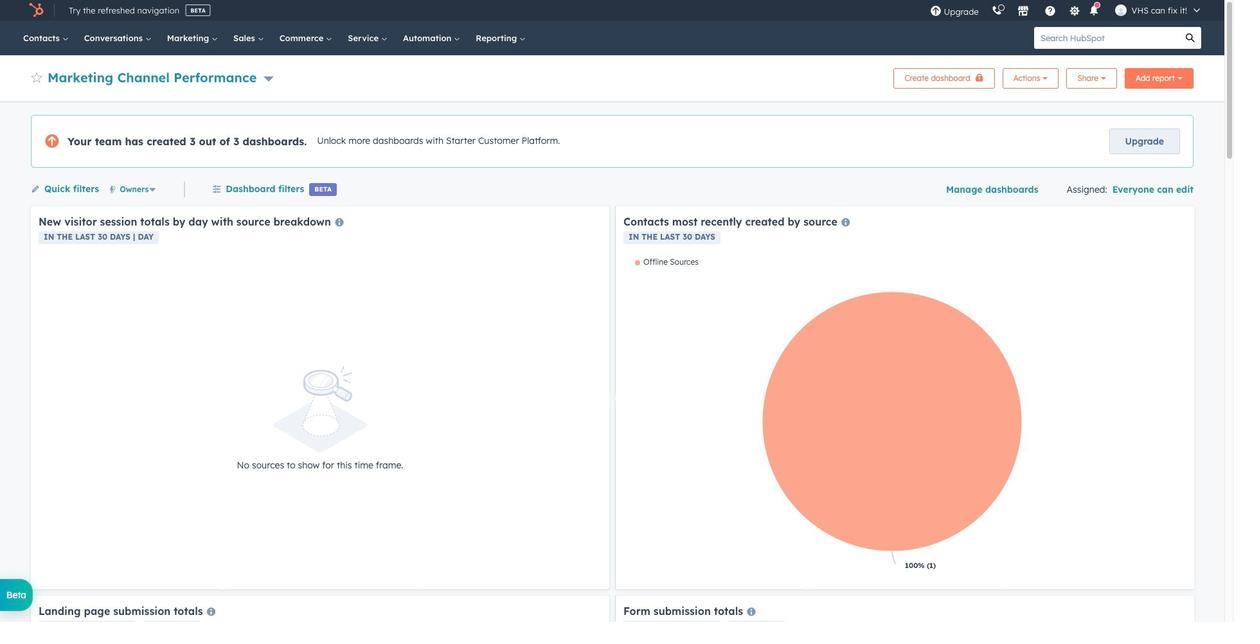 Task type: vqa. For each thing, say whether or not it's contained in the screenshot.
Landing page submission totals element
yes



Task type: locate. For each thing, give the bounding box(es) containing it.
Search HubSpot search field
[[1034, 27, 1180, 49]]

banner
[[31, 64, 1194, 89]]

interactive chart image
[[624, 257, 1187, 582]]

new visitor session totals by day with source breakdown element
[[31, 206, 609, 590]]

menu
[[924, 0, 1209, 21]]



Task type: describe. For each thing, give the bounding box(es) containing it.
landing page submission totals element
[[31, 596, 609, 622]]

form submission totals element
[[616, 596, 1195, 622]]

contacts most recently created by source element
[[616, 206, 1195, 590]]

marketplaces image
[[1017, 6, 1029, 17]]

jer mill image
[[1115, 5, 1127, 16]]

toggle series visibility region
[[635, 257, 699, 267]]



